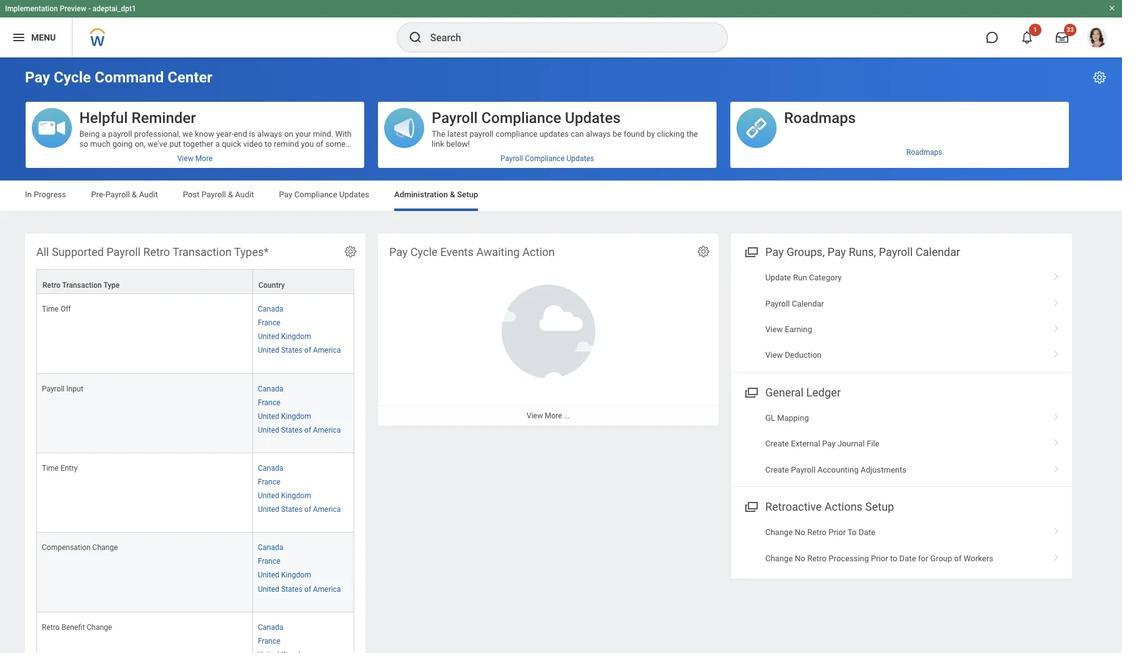 Task type: locate. For each thing, give the bounding box(es) containing it.
command
[[95, 69, 164, 86]]

1 vertical spatial view
[[766, 351, 783, 360]]

chevron right image inside payroll calendar link
[[1049, 295, 1065, 307]]

1 items selected list from the top
[[258, 303, 349, 366]]

found
[[624, 129, 645, 139]]

pay up update
[[766, 246, 784, 259]]

general
[[766, 386, 804, 399]]

progress
[[34, 190, 66, 199]]

2 united kingdom link from the top
[[258, 410, 311, 421]]

4 united kingdom link from the top
[[258, 569, 311, 580]]

2 canada from the top
[[258, 385, 283, 394]]

states for off
[[281, 347, 303, 355]]

processing
[[829, 554, 869, 564]]

change inside change no retro processing prior to date for group of workers link
[[766, 554, 793, 564]]

2 france link from the top
[[258, 396, 281, 407]]

0 horizontal spatial to
[[152, 149, 159, 159]]

gl mapping
[[766, 414, 809, 423]]

united kingdom for time off
[[258, 333, 311, 341]]

canada for time off
[[258, 305, 283, 314]]

ledger
[[807, 386, 841, 399]]

menu group image left the retroactive
[[743, 498, 760, 515]]

united kingdom link for entry
[[258, 489, 311, 501]]

1 horizontal spatial &
[[228, 190, 233, 199]]

0 vertical spatial menu group image
[[743, 243, 760, 260]]

1 horizontal spatial audit
[[235, 190, 254, 199]]

1 vertical spatial roadmaps
[[907, 148, 943, 157]]

change inside "change no retro prior to date" link
[[766, 528, 793, 538]]

france for time off
[[258, 319, 281, 328]]

0 vertical spatial your
[[295, 129, 311, 139]]

4 chevron right image from the top
[[1049, 435, 1065, 448]]

chevron right image inside change no retro processing prior to date for group of workers link
[[1049, 550, 1065, 562]]

to down "change no retro prior to date" link
[[891, 554, 898, 564]]

4 united from the top
[[258, 426, 279, 435]]

to down we've
[[152, 149, 159, 159]]

to right video
[[265, 139, 272, 149]]

pay down menu dropdown button
[[25, 69, 50, 86]]

view for view earning
[[766, 325, 783, 334]]

0 vertical spatial date
[[859, 528, 876, 538]]

below!
[[447, 139, 470, 149]]

create external pay journal file
[[766, 440, 880, 449]]

3 chevron right image from the top
[[1049, 409, 1065, 422]]

2 vertical spatial chevron right image
[[1049, 461, 1065, 474]]

3 items selected list from the top
[[258, 462, 349, 525]]

retro left benefit
[[42, 624, 60, 632]]

create down gl
[[766, 440, 789, 449]]

0 horizontal spatial always
[[257, 129, 282, 139]]

can
[[571, 129, 584, 139]]

accounting
[[818, 465, 859, 475]]

chevron right image inside "change no retro prior to date" link
[[1049, 524, 1065, 536]]

2 horizontal spatial &
[[450, 190, 455, 199]]

payroll inside being a payroll professional, we know year-end is always on your mind. with so much going on, we've put together a quick video to remind you of some important concepts to help keep your stress down!
[[108, 129, 132, 139]]

1 always from the left
[[257, 129, 282, 139]]

kingdom for change
[[281, 572, 311, 580]]

much
[[90, 139, 111, 149]]

1 horizontal spatial date
[[900, 554, 917, 564]]

items selected list for time off
[[258, 303, 349, 366]]

united kingdom
[[258, 333, 311, 341], [258, 412, 311, 421], [258, 492, 311, 501], [258, 572, 311, 580]]

2 united states of america link from the top
[[258, 424, 341, 435]]

2 vertical spatial to
[[891, 554, 898, 564]]

2 kingdom from the top
[[281, 412, 311, 421]]

menu group image right configure pay cycle events awaiting action 'image'
[[743, 243, 760, 260]]

& for pre-payroll & audit
[[132, 190, 137, 199]]

compliance down you
[[294, 190, 337, 199]]

2 list from the top
[[731, 406, 1073, 483]]

reminder
[[132, 109, 196, 127]]

united kingdom link for off
[[258, 330, 311, 341]]

change no retro prior to date
[[766, 528, 876, 538]]

prior right processing
[[871, 554, 889, 564]]

1 chevron right image from the top
[[1049, 269, 1065, 281]]

audit down down! on the top left of page
[[235, 190, 254, 199]]

pay
[[25, 69, 50, 86], [279, 190, 292, 199], [389, 246, 408, 259], [766, 246, 784, 259], [828, 246, 846, 259], [823, 440, 836, 449]]

change down 'change no retro prior to date'
[[766, 554, 793, 564]]

tab list
[[13, 181, 1110, 211]]

0 horizontal spatial cycle
[[54, 69, 91, 86]]

3 united states of america link from the top
[[258, 503, 341, 515]]

0 vertical spatial view
[[766, 325, 783, 334]]

1 united kingdom link from the top
[[258, 330, 311, 341]]

chevron right image for payroll calendar
[[1049, 295, 1065, 307]]

united kingdom for compensation change
[[258, 572, 311, 580]]

0 vertical spatial list
[[731, 265, 1073, 369]]

create inside create payroll accounting adjustments link
[[766, 465, 789, 475]]

audit left the "post" at the top left
[[139, 190, 158, 199]]

payroll up going
[[108, 129, 132, 139]]

4 states from the top
[[281, 585, 303, 594]]

2 menu group image from the top
[[743, 498, 760, 515]]

updates inside tab list
[[339, 190, 369, 199]]

1 horizontal spatial payroll
[[470, 129, 494, 139]]

1 kingdom from the top
[[281, 333, 311, 341]]

group
[[931, 554, 953, 564]]

3 united from the top
[[258, 412, 279, 421]]

3 united states of america from the top
[[258, 506, 341, 515]]

3 list from the top
[[731, 520, 1073, 572]]

menu banner
[[0, 0, 1123, 58]]

united states of america for payroll input
[[258, 426, 341, 435]]

view for view deduction
[[766, 351, 783, 360]]

pay cycle events awaiting action element
[[378, 234, 719, 426]]

cycle
[[54, 69, 91, 86], [411, 246, 438, 259]]

tab list containing in progress
[[13, 181, 1110, 211]]

create
[[766, 440, 789, 449], [766, 465, 789, 475]]

actions
[[825, 501, 863, 514]]

0 vertical spatial create
[[766, 440, 789, 449]]

1 vertical spatial no
[[795, 554, 806, 564]]

menu group image
[[743, 243, 760, 260], [743, 498, 760, 515]]

3 united kingdom from the top
[[258, 492, 311, 501]]

main content containing pay cycle command center
[[0, 58, 1123, 654]]

1 united kingdom from the top
[[258, 333, 311, 341]]

united for united kingdom link associated with entry
[[258, 492, 279, 501]]

of inside being a payroll professional, we know year-end is always on your mind. with so much going on, we've put together a quick video to remind you of some important concepts to help keep your stress down!
[[316, 139, 324, 149]]

1 states from the top
[[281, 347, 303, 355]]

4 canada link from the top
[[258, 542, 283, 553]]

1 vertical spatial transaction
[[62, 281, 102, 290]]

5 canada from the top
[[258, 624, 283, 632]]

5 items selected list from the top
[[258, 621, 349, 654]]

payroll up type
[[107, 246, 141, 259]]

1 horizontal spatial your
[[295, 129, 311, 139]]

1 vertical spatial compliance
[[525, 154, 565, 163]]

row
[[36, 269, 354, 294], [36, 294, 354, 374], [36, 374, 354, 454], [36, 454, 354, 533], [36, 533, 354, 613], [36, 613, 354, 654]]

0 vertical spatial roadmaps
[[785, 109, 856, 127]]

5 united from the top
[[258, 492, 279, 501]]

external
[[791, 440, 821, 449]]

0 vertical spatial to
[[265, 139, 272, 149]]

3 canada link from the top
[[258, 462, 283, 473]]

retro
[[143, 246, 170, 259], [43, 281, 60, 290], [808, 528, 827, 538], [808, 554, 827, 564], [42, 624, 60, 632]]

1 & from the left
[[132, 190, 137, 199]]

change
[[766, 528, 793, 538], [92, 544, 118, 553], [766, 554, 793, 564], [87, 624, 112, 632]]

updates
[[540, 129, 569, 139]]

always inside the latest payroll compliance updates can always be found by clicking the link below!
[[586, 129, 611, 139]]

list containing change no retro prior to date
[[731, 520, 1073, 572]]

5 france link from the top
[[258, 635, 281, 646]]

1 america from the top
[[313, 347, 341, 355]]

change right compensation
[[92, 544, 118, 553]]

4 items selected list from the top
[[258, 542, 349, 605]]

33 button
[[1049, 24, 1077, 51]]

chevron right image inside create external pay journal file link
[[1049, 435, 1065, 448]]

post payroll & audit
[[183, 190, 254, 199]]

america for payroll input
[[313, 426, 341, 435]]

mind.
[[313, 129, 333, 139]]

2 items selected list from the top
[[258, 382, 349, 446]]

transaction
[[173, 246, 232, 259], [62, 281, 102, 290]]

0 vertical spatial time
[[42, 305, 59, 314]]

payroll inside row
[[42, 385, 65, 394]]

preview
[[60, 4, 86, 13]]

always right is
[[257, 129, 282, 139]]

with
[[335, 129, 352, 139]]

1 vertical spatial chevron right image
[[1049, 321, 1065, 333]]

1 vertical spatial payroll compliance updates
[[501, 154, 594, 163]]

menu button
[[0, 18, 72, 58]]

earning
[[785, 325, 813, 334]]

payroll right latest
[[470, 129, 494, 139]]

2 payroll from the left
[[470, 129, 494, 139]]

2 vertical spatial compliance
[[294, 190, 337, 199]]

cycle for events
[[411, 246, 438, 259]]

1 horizontal spatial transaction
[[173, 246, 232, 259]]

chevron right image for general ledger
[[1049, 461, 1065, 474]]

1 create from the top
[[766, 440, 789, 449]]

transaction up off
[[62, 281, 102, 290]]

chevron right image inside the view earning link
[[1049, 321, 1065, 333]]

3 row from the top
[[36, 374, 354, 454]]

setup for retroactive actions setup
[[866, 501, 895, 514]]

4 row from the top
[[36, 454, 354, 533]]

1 canada from the top
[[258, 305, 283, 314]]

payroll inside the latest payroll compliance updates can always be found by clicking the link below!
[[470, 129, 494, 139]]

2 chevron right image from the top
[[1049, 321, 1065, 333]]

4 france link from the top
[[258, 555, 281, 567]]

& for post payroll & audit
[[228, 190, 233, 199]]

france for compensation change
[[258, 558, 281, 567]]

united states of america for time off
[[258, 347, 341, 355]]

pay for pay groups, pay runs, payroll calendar
[[766, 246, 784, 259]]

1 row from the top
[[36, 269, 354, 294]]

pay left runs,
[[828, 246, 846, 259]]

0 vertical spatial no
[[795, 528, 806, 538]]

1 vertical spatial cycle
[[411, 246, 438, 259]]

justify image
[[11, 30, 26, 45]]

payroll calendar
[[766, 299, 825, 309]]

concepts
[[117, 149, 150, 159]]

1 vertical spatial list
[[731, 406, 1073, 483]]

united states of america link for input
[[258, 424, 341, 435]]

1 payroll from the left
[[108, 129, 132, 139]]

2 time from the top
[[42, 464, 59, 473]]

payroll up update run category 'link'
[[879, 246, 913, 259]]

france for time entry
[[258, 478, 281, 487]]

0 horizontal spatial transaction
[[62, 281, 102, 290]]

1 horizontal spatial roadmaps
[[907, 148, 943, 157]]

chevron right image inside view deduction 'link'
[[1049, 347, 1065, 359]]

2 america from the top
[[313, 426, 341, 435]]

time left off
[[42, 305, 59, 314]]

1 no from the top
[[795, 528, 806, 538]]

pay down remind
[[279, 190, 292, 199]]

2 states from the top
[[281, 426, 303, 435]]

2 & from the left
[[228, 190, 233, 199]]

put
[[169, 139, 181, 149]]

0 horizontal spatial prior
[[829, 528, 846, 538]]

we've
[[148, 139, 167, 149]]

0 vertical spatial setup
[[457, 190, 478, 199]]

payroll
[[432, 109, 478, 127], [501, 154, 523, 163], [105, 190, 130, 199], [202, 190, 226, 199], [107, 246, 141, 259], [879, 246, 913, 259], [766, 299, 790, 309], [42, 385, 65, 394], [791, 465, 816, 475]]

pay for pay cycle events awaiting action
[[389, 246, 408, 259]]

united
[[258, 333, 279, 341], [258, 347, 279, 355], [258, 412, 279, 421], [258, 426, 279, 435], [258, 492, 279, 501], [258, 506, 279, 515], [258, 572, 279, 580], [258, 585, 279, 594]]

states
[[281, 347, 303, 355], [281, 426, 303, 435], [281, 506, 303, 515], [281, 585, 303, 594]]

payroll compliance updates link
[[378, 149, 717, 168]]

1 vertical spatial create
[[766, 465, 789, 475]]

united kingdom for time entry
[[258, 492, 311, 501]]

4 kingdom from the top
[[281, 572, 311, 580]]

2 canada link from the top
[[258, 382, 283, 394]]

1 menu group image from the top
[[743, 243, 760, 260]]

2 united from the top
[[258, 347, 279, 355]]

stress
[[216, 149, 238, 159]]

united for united states of america link associated with off
[[258, 347, 279, 355]]

view left more
[[527, 412, 543, 421]]

payroll compliance updates down updates
[[501, 154, 594, 163]]

4 united kingdom from the top
[[258, 572, 311, 580]]

calendar down update run category
[[792, 299, 825, 309]]

1 audit from the left
[[139, 190, 158, 199]]

view deduction
[[766, 351, 822, 360]]

1 united from the top
[[258, 333, 279, 341]]

mapping
[[778, 414, 809, 423]]

create up the retroactive
[[766, 465, 789, 475]]

chevron right image
[[1049, 295, 1065, 307], [1049, 347, 1065, 359], [1049, 409, 1065, 422], [1049, 435, 1065, 448], [1049, 524, 1065, 536], [1049, 550, 1065, 562]]

chevron right image for change no retro processing prior to date for group of workers
[[1049, 550, 1065, 562]]

0 vertical spatial chevron right image
[[1049, 269, 1065, 281]]

3 kingdom from the top
[[281, 492, 311, 501]]

2 row from the top
[[36, 294, 354, 374]]

united for input's united states of america link
[[258, 426, 279, 435]]

7 united from the top
[[258, 572, 279, 580]]

1 horizontal spatial always
[[586, 129, 611, 139]]

1 chevron right image from the top
[[1049, 295, 1065, 307]]

create inside create external pay journal file link
[[766, 440, 789, 449]]

& right administration
[[450, 190, 455, 199]]

general ledger
[[766, 386, 841, 399]]

1 horizontal spatial setup
[[866, 501, 895, 514]]

create external pay journal file link
[[731, 431, 1073, 457]]

notifications large image
[[1021, 31, 1034, 44]]

cycle left 'events'
[[411, 246, 438, 259]]

2 united kingdom from the top
[[258, 412, 311, 421]]

list
[[731, 265, 1073, 369], [731, 406, 1073, 483], [731, 520, 1073, 572]]

1 france from the top
[[258, 319, 281, 328]]

link
[[432, 139, 445, 149]]

3 canada from the top
[[258, 464, 283, 473]]

3 united kingdom link from the top
[[258, 489, 311, 501]]

0 vertical spatial transaction
[[173, 246, 232, 259]]

to inside change no retro processing prior to date for group of workers link
[[891, 554, 898, 564]]

6 row from the top
[[36, 613, 354, 654]]

calendar up update run category 'link'
[[916, 246, 961, 259]]

5 france from the top
[[258, 637, 281, 646]]

1 vertical spatial updates
[[567, 154, 594, 163]]

3 & from the left
[[450, 190, 455, 199]]

always left be
[[586, 129, 611, 139]]

payroll down "concepts"
[[105, 190, 130, 199]]

setup up "change no retro prior to date" link
[[866, 501, 895, 514]]

always
[[257, 129, 282, 139], [586, 129, 611, 139]]

0 horizontal spatial payroll
[[108, 129, 132, 139]]

france
[[258, 319, 281, 328], [258, 399, 281, 407], [258, 478, 281, 487], [258, 558, 281, 567], [258, 637, 281, 646]]

1 vertical spatial prior
[[871, 554, 889, 564]]

view left deduction
[[766, 351, 783, 360]]

3 states from the top
[[281, 506, 303, 515]]

view left earning
[[766, 325, 783, 334]]

date
[[859, 528, 876, 538], [900, 554, 917, 564]]

implementation preview -   adeptai_dpt1
[[5, 4, 136, 13]]

2 chevron right image from the top
[[1049, 347, 1065, 359]]

pay right configure all supported payroll retro transaction types* image
[[389, 246, 408, 259]]

view inside 'link'
[[766, 351, 783, 360]]

a up much
[[102, 129, 106, 139]]

payroll compliance updates
[[432, 109, 621, 127], [501, 154, 594, 163]]

0 horizontal spatial audit
[[139, 190, 158, 199]]

roadmaps button
[[731, 102, 1070, 149]]

2 vertical spatial updates
[[339, 190, 369, 199]]

date right to
[[859, 528, 876, 538]]

payroll compliance updates up compliance
[[432, 109, 621, 127]]

inbox large image
[[1056, 31, 1069, 44]]

remind
[[274, 139, 299, 149]]

payroll left the "input"
[[42, 385, 65, 394]]

france for payroll input
[[258, 399, 281, 407]]

5 row from the top
[[36, 533, 354, 613]]

no down the retroactive
[[795, 528, 806, 538]]

0 horizontal spatial &
[[132, 190, 137, 199]]

2 horizontal spatial to
[[891, 554, 898, 564]]

2 always from the left
[[586, 129, 611, 139]]

types*
[[234, 246, 269, 259]]

transaction left types*
[[173, 246, 232, 259]]

united kingdom link for input
[[258, 410, 311, 421]]

canada
[[258, 305, 283, 314], [258, 385, 283, 394], [258, 464, 283, 473], [258, 544, 283, 553], [258, 624, 283, 632]]

0 vertical spatial calendar
[[916, 246, 961, 259]]

1 horizontal spatial cycle
[[411, 246, 438, 259]]

more
[[545, 412, 562, 421]]

time left entry
[[42, 464, 59, 473]]

close environment banner image
[[1109, 4, 1116, 12]]

view more ...
[[527, 412, 570, 421]]

& right "pre-"
[[132, 190, 137, 199]]

2 create from the top
[[766, 465, 789, 475]]

your
[[295, 129, 311, 139], [198, 149, 214, 159]]

row containing retro transaction type
[[36, 269, 354, 294]]

view earning
[[766, 325, 813, 334]]

chevron right image
[[1049, 269, 1065, 281], [1049, 321, 1065, 333], [1049, 461, 1065, 474]]

chevron right image inside create payroll accounting adjustments link
[[1049, 461, 1065, 474]]

setup for administration & setup
[[457, 190, 478, 199]]

pay for pay compliance updates
[[279, 190, 292, 199]]

by
[[647, 129, 655, 139]]

administration
[[394, 190, 448, 199]]

list for pay
[[731, 265, 1073, 369]]

setup right administration
[[457, 190, 478, 199]]

4 canada from the top
[[258, 544, 283, 553]]

setup inside tab list
[[457, 190, 478, 199]]

1 time from the top
[[42, 305, 59, 314]]

0 vertical spatial prior
[[829, 528, 846, 538]]

your up you
[[295, 129, 311, 139]]

3 france from the top
[[258, 478, 281, 487]]

2 no from the top
[[795, 554, 806, 564]]

0 horizontal spatial roadmaps
[[785, 109, 856, 127]]

5 chevron right image from the top
[[1049, 524, 1065, 536]]

no for processing
[[795, 554, 806, 564]]

items selected list
[[258, 303, 349, 366], [258, 382, 349, 446], [258, 462, 349, 525], [258, 542, 349, 605], [258, 621, 349, 654]]

2 france from the top
[[258, 399, 281, 407]]

6 chevron right image from the top
[[1049, 550, 1065, 562]]

canada link for time off
[[258, 303, 283, 314]]

8 united from the top
[[258, 585, 279, 594]]

pay compliance updates
[[279, 190, 369, 199]]

america for time entry
[[313, 506, 341, 515]]

prior inside "change no retro prior to date" link
[[829, 528, 846, 538]]

updates down some
[[339, 190, 369, 199]]

3 america from the top
[[313, 506, 341, 515]]

1 united states of america from the top
[[258, 347, 341, 355]]

create payroll accounting adjustments
[[766, 465, 907, 475]]

compliance down updates
[[525, 154, 565, 163]]

change no retro processing prior to date for group of workers
[[766, 554, 994, 564]]

1 vertical spatial menu group image
[[743, 498, 760, 515]]

updates down can
[[567, 154, 594, 163]]

update run category link
[[731, 265, 1073, 291]]

0 horizontal spatial your
[[198, 149, 214, 159]]

row containing time entry
[[36, 454, 354, 533]]

3 france link from the top
[[258, 476, 281, 487]]

4 america from the top
[[313, 585, 341, 594]]

payroll up latest
[[432, 109, 478, 127]]

0 horizontal spatial date
[[859, 528, 876, 538]]

united kingdom for payroll input
[[258, 412, 311, 421]]

workers
[[964, 554, 994, 564]]

pay inside tab list
[[279, 190, 292, 199]]

1 united states of america link from the top
[[258, 344, 341, 355]]

prior left to
[[829, 528, 846, 538]]

compliance up compliance
[[482, 109, 562, 127]]

1 vertical spatial calendar
[[792, 299, 825, 309]]

center
[[168, 69, 213, 86]]

cycle down "menu"
[[54, 69, 91, 86]]

2 audit from the left
[[235, 190, 254, 199]]

view more ... link
[[378, 406, 719, 426]]

category
[[810, 273, 842, 283]]

0 horizontal spatial calendar
[[792, 299, 825, 309]]

a
[[102, 129, 106, 139], [215, 139, 220, 149]]

france link for retro benefit change
[[258, 635, 281, 646]]

date left for
[[900, 554, 917, 564]]

view inside the pay cycle events awaiting action element
[[527, 412, 543, 421]]

of for off
[[304, 347, 311, 355]]

4 united states of america from the top
[[258, 585, 341, 594]]

change down the retroactive
[[766, 528, 793, 538]]

& right the "post" at the top left
[[228, 190, 233, 199]]

1 list from the top
[[731, 265, 1073, 369]]

entry
[[61, 464, 78, 473]]

calendar inside payroll calendar link
[[792, 299, 825, 309]]

4 france from the top
[[258, 558, 281, 567]]

1 vertical spatial time
[[42, 464, 59, 473]]

a down year-
[[215, 139, 220, 149]]

canada link
[[258, 303, 283, 314], [258, 382, 283, 394], [258, 462, 283, 473], [258, 542, 283, 553], [258, 621, 283, 632]]

1 horizontal spatial calendar
[[916, 246, 961, 259]]

2 vertical spatial list
[[731, 520, 1073, 572]]

your down together
[[198, 149, 214, 159]]

2 united states of america from the top
[[258, 426, 341, 435]]

update run category
[[766, 273, 842, 283]]

kingdom
[[281, 333, 311, 341], [281, 412, 311, 421], [281, 492, 311, 501], [281, 572, 311, 580]]

no down 'change no retro prior to date'
[[795, 554, 806, 564]]

1 france link from the top
[[258, 316, 281, 328]]

chevron right image for change no retro prior to date
[[1049, 524, 1065, 536]]

0 vertical spatial cycle
[[54, 69, 91, 86]]

1 vertical spatial date
[[900, 554, 917, 564]]

retro up time off
[[43, 281, 60, 290]]

adjustments
[[861, 465, 907, 475]]

4 united states of america link from the top
[[258, 583, 341, 594]]

0 horizontal spatial setup
[[457, 190, 478, 199]]

chevron right image inside gl mapping link
[[1049, 409, 1065, 422]]

video
[[243, 139, 263, 149]]

6 united from the top
[[258, 506, 279, 515]]

0 vertical spatial compliance
[[482, 109, 562, 127]]

configure pay cycle events awaiting action image
[[697, 245, 711, 259]]

list containing update run category
[[731, 265, 1073, 369]]

retroactive actions setup
[[766, 501, 895, 514]]

3 chevron right image from the top
[[1049, 461, 1065, 474]]

payroll compliance updates inside payroll compliance updates link
[[501, 154, 594, 163]]

payroll down update
[[766, 299, 790, 309]]

main content
[[0, 58, 1123, 654]]

5 canada link from the top
[[258, 621, 283, 632]]

of for entry
[[304, 506, 311, 515]]

1 vertical spatial setup
[[866, 501, 895, 514]]

2 vertical spatial view
[[527, 412, 543, 421]]

1 canada link from the top
[[258, 303, 283, 314]]

kingdom for input
[[281, 412, 311, 421]]

1 horizontal spatial prior
[[871, 554, 889, 564]]

updates up can
[[565, 109, 621, 127]]

payroll for payroll
[[470, 129, 494, 139]]



Task type: describe. For each thing, give the bounding box(es) containing it.
pay for pay cycle command center
[[25, 69, 50, 86]]

profile logan mcneil image
[[1088, 28, 1108, 50]]

united states of america link for off
[[258, 344, 341, 355]]

end
[[234, 129, 247, 139]]

helpful
[[79, 109, 128, 127]]

states for input
[[281, 426, 303, 435]]

canada link for payroll input
[[258, 382, 283, 394]]

chevron right image for create external pay journal file
[[1049, 435, 1065, 448]]

pay cycle events awaiting action
[[389, 246, 555, 259]]

implementation
[[5, 4, 58, 13]]

of for input
[[304, 426, 311, 435]]

type
[[104, 281, 120, 290]]

america for time off
[[313, 347, 341, 355]]

country button
[[253, 270, 354, 294]]

roadmaps inside roadmaps link
[[907, 148, 943, 157]]

gl
[[766, 414, 776, 423]]

retro transaction type
[[43, 281, 120, 290]]

so
[[79, 139, 88, 149]]

audit for post payroll & audit
[[235, 190, 254, 199]]

of inside change no retro processing prior to date for group of workers link
[[955, 554, 962, 564]]

chevron right image for gl mapping
[[1049, 409, 1065, 422]]

united kingdom link for change
[[258, 569, 311, 580]]

change no retro processing prior to date for group of workers link
[[731, 546, 1073, 572]]

retro inside popup button
[[43, 281, 60, 290]]

canada for time entry
[[258, 464, 283, 473]]

view for view more ...
[[527, 412, 543, 421]]

retro benefit change
[[42, 624, 112, 632]]

payroll for helpful
[[108, 129, 132, 139]]

going
[[113, 139, 133, 149]]

year-
[[216, 129, 234, 139]]

retro down "retroactive actions setup"
[[808, 528, 827, 538]]

kingdom for off
[[281, 333, 311, 341]]

menu
[[31, 32, 56, 42]]

create for create external pay journal file
[[766, 440, 789, 449]]

united states of america link for entry
[[258, 503, 341, 515]]

retro down 'change no retro prior to date'
[[808, 554, 827, 564]]

chevron right image for pay groups, pay runs, payroll calendar
[[1049, 321, 1065, 333]]

time for time entry
[[42, 464, 59, 473]]

cycle for command
[[54, 69, 91, 86]]

compensation
[[42, 544, 91, 553]]

groups,
[[787, 246, 825, 259]]

pre-payroll & audit
[[91, 190, 158, 199]]

france link for time off
[[258, 316, 281, 328]]

canada link for retro benefit change
[[258, 621, 283, 632]]

is
[[249, 129, 255, 139]]

pay groups, pay runs, payroll calendar
[[766, 246, 961, 259]]

canada for payroll input
[[258, 385, 283, 394]]

pay left journal
[[823, 440, 836, 449]]

row containing retro benefit change
[[36, 613, 354, 654]]

america for compensation change
[[313, 585, 341, 594]]

states for entry
[[281, 506, 303, 515]]

0 horizontal spatial a
[[102, 129, 106, 139]]

1 vertical spatial your
[[198, 149, 214, 159]]

list containing gl mapping
[[731, 406, 1073, 483]]

down!
[[240, 149, 262, 159]]

audit for pre-payroll & audit
[[139, 190, 158, 199]]

for
[[919, 554, 929, 564]]

chevron right image for view deduction
[[1049, 347, 1065, 359]]

file
[[867, 440, 880, 449]]

some
[[326, 139, 346, 149]]

row containing time off
[[36, 294, 354, 374]]

france for retro benefit change
[[258, 637, 281, 646]]

france link for payroll input
[[258, 396, 281, 407]]

always inside being a payroll professional, we know year-end is always on your mind. with so much going on, we've put together a quick video to remind you of some important concepts to help keep your stress down!
[[257, 129, 282, 139]]

all supported payroll retro transaction types*
[[36, 246, 269, 259]]

menu group image
[[743, 384, 760, 401]]

0 vertical spatial payroll compliance updates
[[432, 109, 621, 127]]

33
[[1067, 26, 1074, 33]]

1 horizontal spatial a
[[215, 139, 220, 149]]

roadmaps inside roadmaps button
[[785, 109, 856, 127]]

all supported payroll retro transaction types* element
[[25, 234, 366, 654]]

united for united kingdom link related to change
[[258, 572, 279, 580]]

adeptai_dpt1
[[93, 4, 136, 13]]

awaiting
[[477, 246, 520, 259]]

united states of america for compensation change
[[258, 585, 341, 594]]

update
[[766, 273, 792, 283]]

benefit
[[62, 624, 85, 632]]

the latest payroll compliance updates can always be found by clicking the link below!
[[432, 129, 698, 149]]

pre-
[[91, 190, 105, 199]]

the
[[687, 129, 698, 139]]

united for united kingdom link associated with off
[[258, 333, 279, 341]]

post
[[183, 190, 200, 199]]

chevron right image inside update run category 'link'
[[1049, 269, 1065, 281]]

journal
[[838, 440, 865, 449]]

helpful reminder
[[79, 109, 196, 127]]

configure this page image
[[1093, 70, 1108, 85]]

runs,
[[849, 246, 877, 259]]

row containing payroll input
[[36, 374, 354, 454]]

create for create payroll accounting adjustments
[[766, 465, 789, 475]]

france link for time entry
[[258, 476, 281, 487]]

action
[[523, 246, 555, 259]]

row containing compensation change
[[36, 533, 354, 613]]

canada for retro benefit change
[[258, 624, 283, 632]]

deduction
[[785, 351, 822, 360]]

change right benefit
[[87, 624, 112, 632]]

canada link for time entry
[[258, 462, 283, 473]]

payroll calendar link
[[731, 291, 1073, 317]]

being
[[79, 129, 100, 139]]

items selected list for compensation change
[[258, 542, 349, 605]]

the
[[432, 129, 446, 139]]

1 horizontal spatial to
[[265, 139, 272, 149]]

compensation change
[[42, 544, 118, 553]]

united for united states of america link related to change
[[258, 585, 279, 594]]

on
[[284, 129, 293, 139]]

menu group image for retroactive actions setup
[[743, 498, 760, 515]]

change no retro prior to date link
[[731, 520, 1073, 546]]

gl mapping link
[[731, 406, 1073, 431]]

retro up "retro transaction type" popup button
[[143, 246, 170, 259]]

administration & setup
[[394, 190, 478, 199]]

canada link for compensation change
[[258, 542, 283, 553]]

notifications element
[[1094, 25, 1104, 35]]

latest
[[448, 129, 468, 139]]

payroll down compliance
[[501, 154, 523, 163]]

0 vertical spatial updates
[[565, 109, 621, 127]]

retro transaction type button
[[37, 270, 252, 294]]

states for change
[[281, 585, 303, 594]]

united states of america link for change
[[258, 583, 341, 594]]

united for united states of america link associated with entry
[[258, 506, 279, 515]]

together
[[183, 139, 213, 149]]

input
[[66, 385, 83, 394]]

in
[[25, 190, 32, 199]]

configure all supported payroll retro transaction types* image
[[344, 245, 358, 259]]

compliance inside tab list
[[294, 190, 337, 199]]

france link for compensation change
[[258, 555, 281, 567]]

list for setup
[[731, 520, 1073, 572]]

united states of america for time entry
[[258, 506, 341, 515]]

Search Workday  search field
[[430, 24, 702, 51]]

united for united kingdom link related to input
[[258, 412, 279, 421]]

all
[[36, 246, 49, 259]]

items selected list for time entry
[[258, 462, 349, 525]]

be
[[613, 129, 622, 139]]

payroll right the "post" at the top left
[[202, 190, 226, 199]]

compliance
[[496, 129, 538, 139]]

time off
[[42, 305, 71, 314]]

know
[[195, 129, 214, 139]]

-
[[88, 4, 91, 13]]

payroll down external
[[791, 465, 816, 475]]

canada for compensation change
[[258, 544, 283, 553]]

prior inside change no retro processing prior to date for group of workers link
[[871, 554, 889, 564]]

view deduction link
[[731, 343, 1073, 369]]

help
[[161, 149, 177, 159]]

you
[[301, 139, 314, 149]]

menu group image for pay groups, pay runs, payroll calendar
[[743, 243, 760, 260]]

off
[[61, 305, 71, 314]]

on,
[[135, 139, 146, 149]]

important
[[79, 149, 115, 159]]

no for prior
[[795, 528, 806, 538]]

run
[[794, 273, 808, 283]]

kingdom for entry
[[281, 492, 311, 501]]

1 vertical spatial to
[[152, 149, 159, 159]]

time entry
[[42, 464, 78, 473]]

professional,
[[134, 129, 181, 139]]

of for change
[[304, 585, 311, 594]]

search image
[[408, 30, 423, 45]]

items selected list for payroll input
[[258, 382, 349, 446]]

time for time off
[[42, 305, 59, 314]]

transaction inside "retro transaction type" popup button
[[62, 281, 102, 290]]

items selected list for retro benefit change
[[258, 621, 349, 654]]



Task type: vqa. For each thing, say whether or not it's contained in the screenshot.
5th chevron right icon
yes



